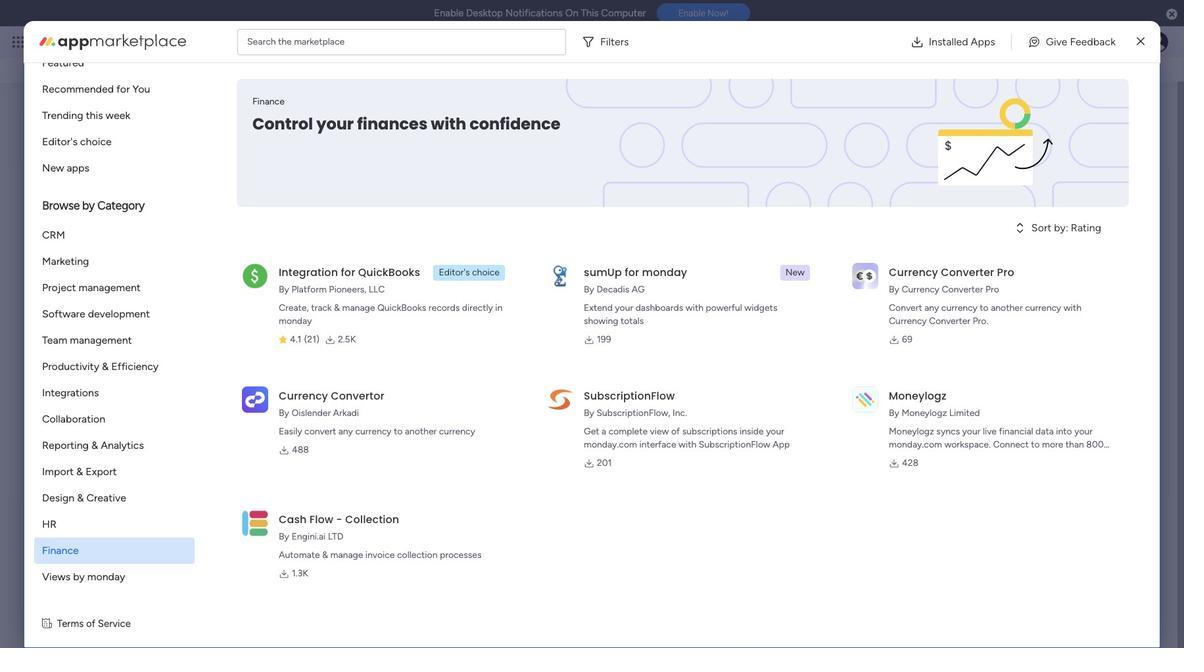 Task type: describe. For each thing, give the bounding box(es) containing it.
new apps
[[42, 162, 89, 174]]

easily
[[279, 426, 302, 437]]

terms of service link
[[57, 617, 131, 632]]

work inside work management > main workspace link
[[293, 264, 313, 276]]

llc
[[369, 284, 385, 295]]

0 horizontal spatial any
[[339, 426, 353, 437]]

1 horizontal spatial workspaces
[[243, 59, 299, 71]]

1 vertical spatial editor's choice
[[439, 267, 500, 278]]

analytics
[[101, 439, 144, 452]]

& for reporting & analytics
[[91, 439, 98, 452]]

boost your workflow in minutes with ready-made templates
[[962, 207, 1133, 235]]

arkadi
[[333, 408, 359, 419]]

terms of service
[[57, 618, 131, 630]]

live
[[983, 426, 997, 437]]

any inside convert any currency to another currency with currency converter pro.
[[925, 303, 939, 314]]

4.1
[[290, 334, 301, 345]]

track
[[311, 303, 332, 314]]

by decadis ag
[[584, 284, 645, 295]]

search the marketplace
[[247, 36, 345, 47]]

sumup for monday
[[584, 265, 687, 280]]

with inside extend your dashboards with powerful widgets showing totals
[[686, 303, 704, 314]]

1 vertical spatial to
[[394, 426, 403, 437]]

4.1 (21)
[[290, 334, 320, 345]]

close update feed (inbox) image
[[42, 315, 58, 331]]

learn for learn and get support
[[1006, 410, 1029, 421]]

by for browse
[[82, 199, 95, 213]]

converter inside convert any currency to another currency with currency converter pro.
[[929, 316, 971, 327]]

0 vertical spatial pro
[[997, 265, 1015, 280]]

& for learn & get inspired
[[983, 294, 990, 306]]

management up project management
[[97, 264, 152, 276]]

main workspace
[[105, 536, 190, 550]]

workspace.
[[945, 439, 991, 451]]

app logo image for cash flow - collection
[[242, 510, 268, 537]]

workspace inside work management > main workspace link
[[402, 264, 447, 276]]

feedback
[[1003, 52, 1044, 64]]

your up workspace.
[[963, 426, 981, 437]]

inbox
[[194, 59, 221, 71]]

collaborating
[[295, 426, 357, 438]]

installed apps button
[[900, 29, 1006, 55]]

invoice
[[366, 550, 395, 561]]

1 vertical spatial manage
[[330, 550, 363, 561]]

integration
[[279, 265, 338, 280]]

reporting & analytics
[[42, 439, 144, 452]]

by up the extend
[[584, 284, 595, 295]]

team management
[[42, 334, 132, 347]]

& for productivity & efficiency
[[102, 360, 109, 373]]

with inside boost your workflow in minutes with ready-made templates
[[1113, 207, 1133, 219]]

start
[[270, 426, 292, 438]]

select product image
[[12, 36, 25, 49]]

2 horizontal spatial monday.com
[[979, 466, 1032, 477]]

201
[[597, 458, 612, 469]]

this
[[86, 109, 103, 122]]

reporting
[[42, 439, 89, 452]]

v2 bolt switch image
[[1068, 51, 1075, 65]]

filters button
[[577, 29, 640, 55]]

give feedback
[[1046, 35, 1116, 48]]

v2 user feedback image
[[965, 51, 975, 66]]

ready-
[[962, 222, 993, 235]]

subscriptionflow inside 'get a complete view of subscriptions inside your monday.com interface with subscriptionflow app'
[[699, 439, 771, 451]]

learn and get support
[[1006, 410, 1097, 421]]

to inside convert any currency to another currency with currency converter pro.
[[980, 303, 989, 314]]

0 horizontal spatial main
[[105, 536, 130, 550]]

apps marketplace image
[[39, 34, 186, 50]]

currency converter pro by currency converter pro
[[889, 265, 1015, 295]]

the
[[278, 36, 292, 47]]

with inside 'get a complete view of subscriptions inside your monday.com interface with subscriptionflow app'
[[679, 439, 697, 451]]

your up than
[[1075, 426, 1093, 437]]

enable for enable desktop notifications on this computer
[[434, 7, 464, 19]]

give for give feedback
[[980, 52, 1000, 64]]

work management > main workspace link
[[271, 135, 476, 283]]

recent
[[123, 59, 154, 71]]

syncs
[[937, 426, 960, 437]]

invite for invite
[[863, 426, 886, 437]]

work management > main workspace for component icon in the the quick search results list box
[[75, 264, 228, 276]]

1 horizontal spatial choice
[[472, 267, 500, 278]]

roy mann image
[[73, 360, 99, 387]]

with inside convert any currency to another currency with currency converter pro.
[[1064, 303, 1082, 314]]

0 horizontal spatial choice
[[80, 135, 112, 148]]

ltd
[[328, 531, 344, 543]]

development
[[88, 308, 150, 320]]

views
[[42, 571, 71, 583]]

filters
[[600, 35, 629, 48]]

schedule
[[889, 466, 926, 477]]

service
[[98, 618, 131, 630]]

invite button
[[857, 422, 891, 443]]

0 vertical spatial converter
[[941, 265, 995, 280]]

subscriptionflow,
[[597, 408, 671, 419]]

and inside help center element
[[1031, 410, 1047, 421]]

quickly
[[26, 59, 62, 71]]

give feedback link
[[1017, 29, 1127, 55]]

your down apps marketplace image
[[100, 59, 121, 71]]

new for new
[[786, 267, 805, 278]]

your inside the finance control your finances with confidence
[[317, 113, 354, 135]]

productivity & efficiency
[[42, 360, 159, 373]]

see
[[230, 36, 246, 47]]

app logo image for currency convertor
[[242, 387, 268, 413]]

monday inside "create, track & manage quickbooks records directly in monday"
[[279, 316, 312, 327]]

monday down workspace icon
[[87, 571, 125, 583]]

feedback
[[1070, 35, 1116, 48]]

2.5k
[[338, 334, 356, 345]]

marketplace
[[294, 36, 345, 47]]

& up schedule
[[915, 452, 921, 464]]

quick
[[1078, 52, 1106, 64]]

> inside work management > main workspace link
[[372, 264, 378, 276]]

you
[[133, 83, 150, 95]]

enable for enable now!
[[679, 8, 706, 19]]

hr
[[42, 518, 57, 531]]

0 horizontal spatial search
[[247, 36, 276, 47]]

quickbooks inside "create, track & manage quickbooks records directly in monday"
[[377, 303, 426, 314]]

access
[[65, 59, 97, 71]]

learn for learn & get inspired
[[954, 294, 981, 306]]

2 horizontal spatial main
[[380, 264, 400, 276]]

trending this week
[[42, 109, 130, 122]]

monday up access
[[59, 34, 104, 49]]

confidence
[[470, 113, 561, 135]]

boards,
[[157, 59, 192, 71]]

crm
[[42, 229, 65, 241]]

create, track & manage quickbooks records directly in monday
[[279, 303, 503, 327]]

0 horizontal spatial editor's
[[42, 135, 78, 148]]

management up pioneers,
[[315, 264, 370, 276]]

invite for invite your teammates and start collaborating
[[141, 426, 168, 438]]

visited
[[112, 110, 148, 124]]

category
[[97, 199, 145, 213]]

1 vertical spatial editor's
[[439, 267, 470, 278]]

by inside moneylogz by moneylogz limited
[[889, 408, 900, 419]]

close recently visited image
[[42, 109, 58, 125]]

0 horizontal spatial another
[[405, 426, 437, 437]]

totals
[[621, 316, 644, 327]]

your left teammates
[[171, 426, 192, 438]]

convert
[[305, 426, 336, 437]]

recommended
[[42, 83, 114, 95]]

teammates
[[194, 426, 248, 438]]

showing
[[584, 316, 619, 327]]

subscriptionflow by subscriptionflow, inc.
[[584, 389, 687, 419]]

recently visited
[[61, 110, 148, 124]]

software development
[[42, 308, 150, 320]]

1 horizontal spatial main
[[162, 264, 182, 276]]

0 vertical spatial and
[[223, 59, 241, 71]]

view
[[650, 426, 669, 437]]

week
[[106, 109, 130, 122]]

428
[[902, 458, 919, 469]]

m
[[73, 541, 86, 560]]

your inside boost your workflow in minutes with ready-made templates
[[992, 207, 1013, 219]]

invite members image
[[1012, 36, 1025, 49]]

component image for work management > main workspace
[[59, 263, 70, 275]]

workspace image
[[64, 535, 95, 567]]

desktop
[[466, 7, 503, 19]]

0 horizontal spatial into
[[961, 466, 977, 477]]

roy
[[107, 360, 124, 371]]

search everything image
[[1073, 36, 1086, 49]]

get a complete view of subscriptions inside your monday.com interface with subscriptionflow app
[[584, 426, 790, 451]]

1 vertical spatial pro
[[986, 284, 1000, 295]]

dates
[[1048, 452, 1071, 464]]

finance for finance
[[42, 545, 79, 557]]

close my workspaces image
[[42, 496, 58, 512]]

installed
[[929, 35, 969, 48]]

app logo image for subscriptionflow
[[547, 387, 574, 413]]

banks
[[889, 452, 913, 464]]

monday.com for subscriptionflow
[[584, 439, 637, 451]]

work down main workspace
[[121, 554, 142, 566]]

monday.com for moneylogz
[[889, 439, 942, 451]]

dapulse close image
[[1167, 8, 1178, 21]]

banner logo image
[[873, 79, 1113, 207]]

on
[[565, 7, 579, 19]]



Task type: vqa. For each thing, say whether or not it's contained in the screenshot.


Task type: locate. For each thing, give the bounding box(es) containing it.
your up made
[[992, 207, 1013, 219]]

1 vertical spatial new
[[786, 267, 805, 278]]

quickbooks down 'llc'
[[377, 303, 426, 314]]

0 horizontal spatial monday.com
[[584, 439, 637, 451]]

choice up directly on the left top
[[472, 267, 500, 278]]

2 work management > main workspace from the left
[[293, 264, 447, 276]]

editor's choice up directly on the left top
[[439, 267, 500, 278]]

& right "track"
[[334, 303, 340, 314]]

dashboards
[[636, 303, 683, 314]]

enable now! button
[[657, 3, 750, 23]]

0 vertical spatial new
[[42, 162, 64, 174]]

integration for quickbooks
[[279, 265, 420, 280]]

than
[[1066, 439, 1084, 451]]

app logo image for moneylogz
[[852, 387, 879, 413]]

new
[[42, 162, 64, 174], [786, 267, 805, 278]]

0 horizontal spatial learn
[[954, 294, 981, 306]]

your right control
[[317, 113, 354, 135]]

and up data
[[1031, 410, 1047, 421]]

project management
[[42, 281, 141, 294]]

& for import & export
[[76, 466, 83, 478]]

quick search results list box
[[42, 125, 923, 299]]

management up development
[[79, 281, 141, 294]]

0 vertical spatial workspaces
[[243, 59, 299, 71]]

converter up convert any currency to another currency with currency converter pro.
[[942, 284, 984, 295]]

get for inspired
[[993, 294, 1009, 306]]

data
[[1036, 426, 1054, 437]]

get left inspired
[[993, 294, 1009, 306]]

2 vertical spatial to
[[1031, 439, 1040, 451]]

dapulse x slim image
[[1137, 34, 1145, 50]]

0 vertical spatial editor's
[[42, 135, 78, 148]]

0 horizontal spatial for
[[116, 83, 130, 95]]

& right design
[[77, 492, 84, 504]]

learn & get inspired
[[954, 294, 1049, 306]]

& for automate & manage invoice collection processes
[[322, 550, 328, 561]]

1 horizontal spatial component image
[[105, 554, 116, 566]]

your inside extend your dashboards with powerful widgets showing totals
[[615, 303, 633, 314]]

0 horizontal spatial workspaces
[[80, 496, 145, 511]]

choose
[[977, 452, 1007, 464]]

and down see
[[223, 59, 241, 71]]

moneylogz
[[889, 389, 947, 404], [902, 408, 947, 419]]

finance up views
[[42, 545, 79, 557]]

easily convert any currency to another currency
[[279, 426, 475, 437]]

pro up the learn & get inspired
[[997, 265, 1015, 280]]

get up data
[[1049, 410, 1063, 421]]

of inside 'get a complete view of subscriptions inside your monday.com interface with subscriptionflow app'
[[671, 426, 680, 437]]

work
[[106, 34, 130, 49], [75, 264, 95, 276], [293, 264, 313, 276], [121, 554, 142, 566]]

1 horizontal spatial for
[[341, 265, 355, 280]]

converter left pro.
[[929, 316, 971, 327]]

by up get
[[584, 408, 595, 419]]

learn
[[954, 294, 981, 306], [1006, 410, 1029, 421]]

0 horizontal spatial enable
[[434, 7, 464, 19]]

invite inside invite button
[[863, 426, 886, 437]]

1 vertical spatial in
[[495, 303, 503, 314]]

workspaces down plans
[[243, 59, 299, 71]]

work management > main workspace up "(inbox)"
[[75, 264, 228, 276]]

0 horizontal spatial give
[[980, 52, 1000, 64]]

monday.com down the a
[[584, 439, 637, 451]]

0 vertical spatial finance
[[253, 96, 285, 107]]

app logo image for currency converter pro
[[852, 263, 879, 289]]

getting started element
[[954, 319, 1152, 371]]

minutes
[[1073, 207, 1110, 219]]

another inside convert any currency to another currency with currency converter pro.
[[991, 303, 1023, 314]]

0 horizontal spatial editor's choice
[[42, 135, 112, 148]]

choice down recently visited
[[80, 135, 112, 148]]

to
[[980, 303, 989, 314], [394, 426, 403, 437], [1031, 439, 1040, 451]]

0 horizontal spatial in
[[495, 303, 503, 314]]

1 horizontal spatial and
[[250, 426, 268, 438]]

by up start
[[279, 408, 289, 419]]

0 vertical spatial learn
[[954, 294, 981, 306]]

(inbox)
[[131, 316, 170, 330]]

1 horizontal spatial to
[[980, 303, 989, 314]]

in inside "create, track & manage quickbooks records directly in monday"
[[495, 303, 503, 314]]

pro.
[[973, 316, 989, 327]]

by inside currency convertor by oislender arkadi
[[279, 408, 289, 419]]

for for sumup
[[625, 265, 639, 280]]

0 vertical spatial subscriptionflow
[[584, 389, 675, 404]]

488
[[292, 445, 309, 456]]

by up convert
[[889, 284, 900, 295]]

give inside button
[[1046, 35, 1068, 48]]

import & export
[[42, 466, 117, 478]]

& right roy mann image
[[102, 360, 109, 373]]

​​moneylogz syncs your live financial data into your monday.com workspace. connect to more than 8000 banks & credit cards, choose columns, dates & schedule reports into monday.com boards.
[[889, 426, 1110, 477]]

0 vertical spatial moneylogz
[[889, 389, 947, 404]]

recently
[[61, 110, 109, 124]]

productivity
[[42, 360, 99, 373]]

1 horizontal spatial any
[[925, 303, 939, 314]]

component image
[[277, 263, 289, 275]]

your up totals on the right
[[615, 303, 633, 314]]

feed
[[103, 316, 128, 330]]

0 horizontal spatial work management > main workspace
[[75, 264, 228, 276]]

0 vertical spatial give
[[1046, 35, 1068, 48]]

& inside "create, track & manage quickbooks records directly in monday"
[[334, 303, 340, 314]]

of right the terms
[[86, 618, 95, 630]]

views by monday
[[42, 571, 125, 583]]

1 horizontal spatial monday.com
[[889, 439, 942, 451]]

> up "(inbox)"
[[154, 264, 160, 276]]

see plans button
[[212, 32, 276, 52]]

component image inside the quick search results list box
[[59, 263, 70, 275]]

editor's choice down recently at the left top
[[42, 135, 112, 148]]

monday.com down choose
[[979, 466, 1032, 477]]

1 vertical spatial moneylogz
[[902, 408, 947, 419]]

1 vertical spatial finance
[[42, 545, 79, 557]]

by inside currency converter pro by currency converter pro
[[889, 284, 900, 295]]

by
[[82, 199, 95, 213], [73, 571, 85, 583]]

monday up ag
[[642, 265, 687, 280]]

inbox image
[[983, 36, 996, 49]]

this
[[581, 7, 599, 19]]

management down main workspace
[[144, 554, 203, 566]]

workspaces down the export
[[80, 496, 145, 511]]

2 horizontal spatial for
[[625, 265, 639, 280]]

automate
[[279, 550, 320, 561]]

engini.ai
[[292, 531, 326, 543]]

search down "help" image
[[1108, 52, 1141, 64]]

0 vertical spatial quickbooks
[[358, 265, 420, 280]]

design & creative
[[42, 492, 126, 504]]

& up the export
[[91, 439, 98, 452]]

work up recent
[[106, 34, 130, 49]]

search left the
[[247, 36, 276, 47]]

1 vertical spatial any
[[339, 426, 353, 437]]

0 vertical spatial editor's choice
[[42, 135, 112, 148]]

monday.com down ​​moneylogz
[[889, 439, 942, 451]]

by down cash
[[279, 531, 289, 543]]

1 vertical spatial by
[[73, 571, 85, 583]]

1 horizontal spatial another
[[991, 303, 1023, 314]]

component image
[[59, 263, 70, 275], [105, 554, 116, 566]]

for left you
[[116, 83, 130, 95]]

ag
[[632, 284, 645, 295]]

installed apps
[[929, 35, 996, 48]]

1 vertical spatial give
[[980, 52, 1000, 64]]

project
[[42, 281, 76, 294]]

1 horizontal spatial >
[[372, 264, 378, 276]]

1 horizontal spatial finance
[[253, 96, 285, 107]]

help image
[[1102, 36, 1115, 49]]

finances
[[357, 113, 428, 135]]

terms of use image
[[42, 617, 52, 632]]

give
[[1046, 35, 1068, 48], [980, 52, 1000, 64]]

1 horizontal spatial of
[[671, 426, 680, 437]]

my
[[61, 496, 77, 511]]

app logo image
[[242, 263, 268, 289], [547, 263, 574, 289], [852, 263, 879, 289], [242, 387, 268, 413], [547, 387, 574, 413], [852, 387, 879, 413], [242, 510, 268, 537]]

for up pioneers,
[[341, 265, 355, 280]]

1 vertical spatial component image
[[105, 554, 116, 566]]

with left powerful
[[686, 303, 704, 314]]

subscriptionflow down the inside
[[699, 439, 771, 451]]

1 vertical spatial into
[[961, 466, 977, 477]]

for for integration
[[341, 265, 355, 280]]

give feedback
[[980, 52, 1044, 64]]

manage inside "create, track & manage quickbooks records directly in monday"
[[342, 303, 375, 314]]

main
[[162, 264, 182, 276], [380, 264, 400, 276], [105, 536, 130, 550]]

get inside help center element
[[1049, 410, 1063, 421]]

invite up analytics
[[141, 426, 168, 438]]

see plans
[[230, 36, 270, 47]]

2 > from the left
[[372, 264, 378, 276]]

update feed (inbox)
[[61, 316, 170, 330]]

creative
[[86, 492, 126, 504]]

computer
[[601, 7, 646, 19]]

finance for finance control your finances with confidence
[[253, 96, 285, 107]]

sumup
[[584, 265, 622, 280]]

& left the export
[[76, 466, 83, 478]]

my workspaces
[[61, 496, 145, 511]]

manage down pioneers,
[[342, 303, 375, 314]]

by right views
[[73, 571, 85, 583]]

1 vertical spatial of
[[86, 618, 95, 630]]

quickbooks up 'llc'
[[358, 265, 420, 280]]

1 vertical spatial workspaces
[[80, 496, 145, 511]]

integrations
[[42, 387, 99, 399]]

your inside 'get a complete view of subscriptions inside your monday.com interface with subscriptionflow app'
[[766, 426, 785, 437]]

by up create,
[[279, 284, 289, 295]]

with right minutes
[[1113, 207, 1133, 219]]

1 vertical spatial get
[[1049, 410, 1063, 421]]

1 horizontal spatial invite
[[863, 426, 886, 437]]

monday down create,
[[279, 316, 312, 327]]

work management > main workspace up 'llc'
[[293, 264, 447, 276]]

for for recommended
[[116, 83, 130, 95]]

2 vertical spatial converter
[[929, 316, 971, 327]]

by right browse
[[82, 199, 95, 213]]

invite
[[141, 426, 168, 438], [863, 426, 886, 437]]

1 horizontal spatial into
[[1056, 426, 1073, 437]]

finance control your finances with confidence
[[253, 96, 561, 135]]

1 horizontal spatial subscriptionflow
[[699, 439, 771, 451]]

enable left now!
[[679, 8, 706, 19]]

kendall parks image
[[1148, 32, 1169, 53]]

collaboration
[[42, 413, 105, 426]]

templates image image
[[966, 104, 1140, 195]]

search inside button
[[1108, 52, 1141, 64]]

> up 'llc'
[[372, 264, 378, 276]]

in inside boost your workflow in minutes with ready-made templates
[[1062, 207, 1070, 219]]

199
[[597, 334, 611, 345]]

& up pro.
[[983, 294, 990, 306]]

0 vertical spatial of
[[671, 426, 680, 437]]

0 horizontal spatial of
[[86, 618, 95, 630]]

1 vertical spatial another
[[405, 426, 437, 437]]

1 horizontal spatial work management > main workspace
[[293, 264, 447, 276]]

monday.com inside 'get a complete view of subscriptions inside your monday.com interface with subscriptionflow app'
[[584, 439, 637, 451]]

1 vertical spatial learn
[[1006, 410, 1029, 421]]

by for views
[[73, 571, 85, 583]]

cash flow - collection by engini.ai ltd
[[279, 512, 399, 543]]

learn up financial
[[1006, 410, 1029, 421]]

0 horizontal spatial subscriptionflow
[[584, 389, 675, 404]]

a
[[602, 426, 607, 437]]

0 vertical spatial choice
[[80, 135, 112, 148]]

apps image
[[1040, 36, 1054, 49]]

& for design & creative
[[77, 492, 84, 504]]

learn up pro.
[[954, 294, 981, 306]]

component image up project
[[59, 263, 70, 275]]

to inside ​​moneylogz syncs your live financial data into your monday.com workspace. connect to more than 8000 banks & credit cards, choose columns, dates & schedule reports into monday.com boards.
[[1031, 439, 1040, 451]]

notifications image
[[954, 36, 967, 49]]

give for give feedback
[[1046, 35, 1068, 48]]

work management > main workspace for component image
[[293, 264, 447, 276]]

any right convert
[[925, 303, 939, 314]]

1 horizontal spatial in
[[1062, 207, 1070, 219]]

editor's down trending
[[42, 135, 78, 148]]

1 horizontal spatial learn
[[1006, 410, 1029, 421]]

0 vertical spatial to
[[980, 303, 989, 314]]

by inside cash flow - collection by engini.ai ltd
[[279, 531, 289, 543]]

into up than
[[1056, 426, 1073, 437]]

boost
[[962, 207, 990, 219]]

1 vertical spatial quickbooks
[[377, 303, 426, 314]]

0 horizontal spatial >
[[154, 264, 160, 276]]

manage down ltd
[[330, 550, 363, 561]]

efficiency
[[111, 360, 159, 373]]

invite left ​​moneylogz
[[863, 426, 886, 437]]

financial
[[999, 426, 1034, 437]]

0 horizontal spatial to
[[394, 426, 403, 437]]

2 horizontal spatial and
[[1031, 410, 1047, 421]]

0 vertical spatial into
[[1056, 426, 1073, 437]]

1 horizontal spatial give
[[1046, 35, 1068, 48]]

1 horizontal spatial editor's
[[439, 267, 470, 278]]

recommended for you
[[42, 83, 150, 95]]

subscriptionflow up subscriptionflow,
[[584, 389, 675, 404]]

trending
[[42, 109, 83, 122]]

1 horizontal spatial get
[[1049, 410, 1063, 421]]

quick search
[[1078, 52, 1141, 64]]

currency inside currency convertor by oislender arkadi
[[279, 389, 328, 404]]

1 vertical spatial subscriptionflow
[[699, 439, 771, 451]]

for up ag
[[625, 265, 639, 280]]

enable left desktop
[[434, 7, 464, 19]]

workflow
[[1016, 207, 1059, 219]]

1 image
[[992, 27, 1004, 42]]

main right m
[[105, 536, 130, 550]]

1 horizontal spatial search
[[1108, 52, 1141, 64]]

nov
[[866, 367, 884, 379]]

help center element
[[954, 382, 1152, 434]]

now!
[[708, 8, 729, 19]]

featured
[[42, 57, 84, 69]]

main up "(inbox)"
[[162, 264, 182, 276]]

roy mann nov 7
[[107, 360, 892, 379]]

1 horizontal spatial editor's choice
[[439, 267, 500, 278]]

0 vertical spatial get
[[993, 294, 1009, 306]]

finance up control
[[253, 96, 285, 107]]

with down subscriptions
[[679, 439, 697, 451]]

into down "cards,"
[[961, 466, 977, 477]]

management down update feed (inbox) at the left of page
[[70, 334, 132, 347]]

apps
[[67, 162, 89, 174]]

learn inside help center element
[[1006, 410, 1029, 421]]

get for support
[[1049, 410, 1063, 421]]

enable desktop notifications on this computer
[[434, 7, 646, 19]]

of right view at bottom
[[671, 426, 680, 437]]

manage
[[342, 303, 375, 314], [330, 550, 363, 561]]

1 vertical spatial search
[[1108, 52, 1141, 64]]

rating
[[1071, 222, 1102, 234]]

0 vertical spatial in
[[1062, 207, 1070, 219]]

in up the sort by: rating
[[1062, 207, 1070, 219]]

0 horizontal spatial component image
[[59, 263, 70, 275]]

get
[[584, 426, 600, 437]]

0 horizontal spatial new
[[42, 162, 64, 174]]

give feedback button
[[1017, 29, 1127, 55]]

connect
[[993, 439, 1029, 451]]

0 horizontal spatial and
[[223, 59, 241, 71]]

finance inside the finance control your finances with confidence
[[253, 96, 285, 107]]

by
[[279, 284, 289, 295], [584, 284, 595, 295], [889, 284, 900, 295], [279, 408, 289, 419], [584, 408, 595, 419], [889, 408, 900, 419], [279, 531, 289, 543]]

software
[[42, 308, 85, 320]]

component image for work management
[[105, 554, 116, 566]]

7
[[887, 367, 892, 379]]

with inside the finance control your finances with confidence
[[431, 113, 466, 135]]

work up project management
[[75, 264, 95, 276]]

converter up the learn & get inspired
[[941, 265, 995, 280]]

1 vertical spatial choice
[[472, 267, 500, 278]]

give up v2 bolt switch image
[[1046, 35, 1068, 48]]

collection
[[397, 550, 438, 561]]

0 vertical spatial component image
[[59, 263, 70, 275]]

-
[[336, 512, 343, 527]]

inside
[[740, 426, 764, 437]]

by up ​​moneylogz
[[889, 408, 900, 419]]

0 vertical spatial manage
[[342, 303, 375, 314]]

1 horizontal spatial enable
[[679, 8, 706, 19]]

0 horizontal spatial finance
[[42, 545, 79, 557]]

reports
[[928, 466, 958, 477]]

1 vertical spatial and
[[1031, 410, 1047, 421]]

notes
[[78, 243, 107, 255]]

pro up convert any currency to another currency with currency converter pro.
[[986, 284, 1000, 295]]

give down inbox image
[[980, 52, 1000, 64]]

0 vertical spatial by
[[82, 199, 95, 213]]

currency inside convert any currency to another currency with currency converter pro.
[[889, 316, 927, 327]]

editor's up records
[[439, 267, 470, 278]]

enable inside button
[[679, 8, 706, 19]]

new for new apps
[[42, 162, 64, 174]]

1 > from the left
[[154, 264, 160, 276]]

subscriptionflow inside the 'subscriptionflow by subscriptionflow, inc.'
[[584, 389, 675, 404]]

with right finances
[[431, 113, 466, 135]]

1 vertical spatial converter
[[942, 284, 984, 295]]

0 horizontal spatial invite
[[141, 426, 168, 438]]

0 vertical spatial search
[[247, 36, 276, 47]]

converter
[[941, 265, 995, 280], [942, 284, 984, 295], [929, 316, 971, 327]]

& down than
[[1073, 452, 1079, 464]]

2 vertical spatial and
[[250, 426, 268, 438]]

component image up views by monday
[[105, 554, 116, 566]]

your up the app
[[766, 426, 785, 437]]

another
[[991, 303, 1023, 314], [405, 426, 437, 437]]

work right component image
[[293, 264, 313, 276]]

1 work management > main workspace from the left
[[75, 264, 228, 276]]

by inside the 'subscriptionflow by subscriptionflow, inc.'
[[584, 408, 595, 419]]

with
[[431, 113, 466, 135], [1113, 207, 1133, 219], [686, 303, 704, 314], [1064, 303, 1082, 314], [679, 439, 697, 451]]

& down ltd
[[322, 550, 328, 561]]

and left start
[[250, 426, 268, 438]]

with up getting started "element" at the right of page
[[1064, 303, 1082, 314]]

by platform pioneers, llc
[[279, 284, 385, 295]]

team
[[42, 334, 67, 347]]

cards,
[[950, 452, 975, 464]]

main up 'llc'
[[380, 264, 400, 276]]

convertor
[[331, 389, 385, 404]]

lottie animation element
[[582, 34, 952, 84]]

management up quickly access your recent boards, inbox and workspaces
[[133, 34, 204, 49]]



